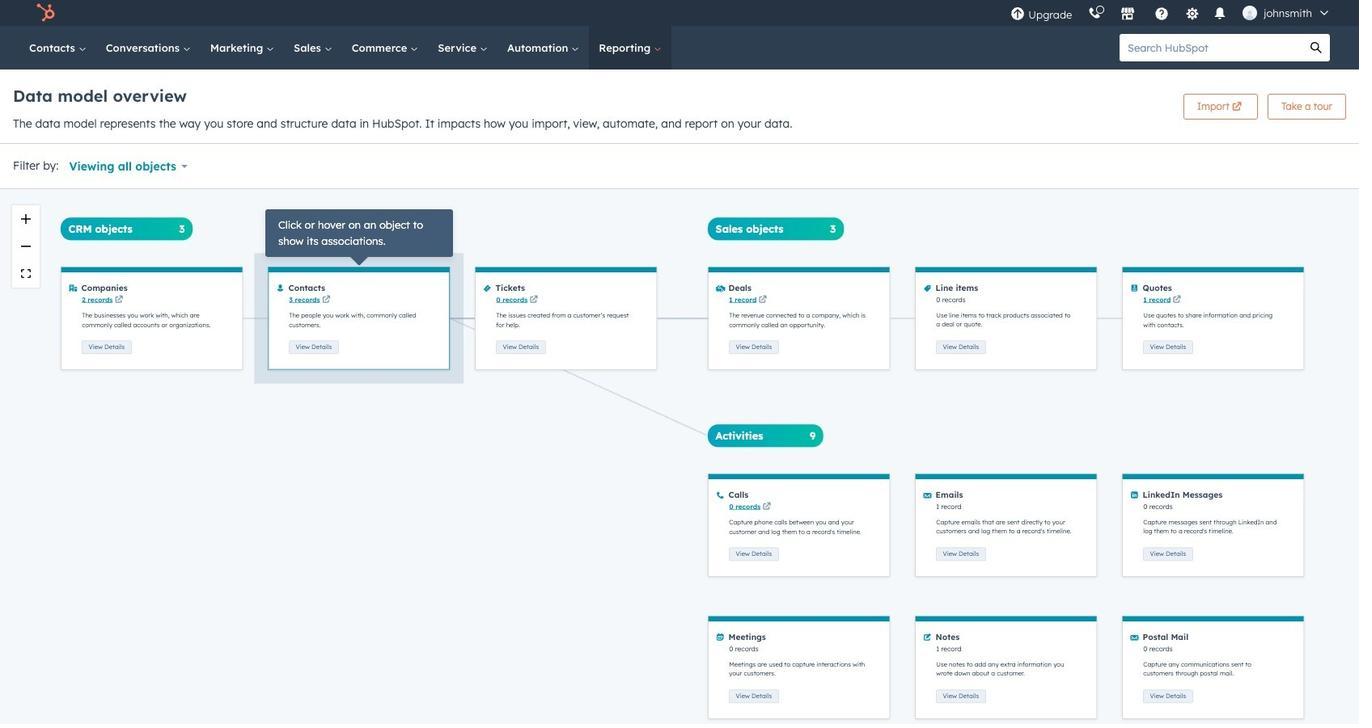 Task type: describe. For each thing, give the bounding box(es) containing it.
Search HubSpot search field
[[1120, 34, 1302, 61]]



Task type: locate. For each thing, give the bounding box(es) containing it.
marketplaces image
[[1121, 7, 1135, 22]]

zoom in image
[[21, 214, 31, 224]]

john smith image
[[1243, 6, 1257, 20]]

fit view image
[[21, 270, 31, 279]]

menu
[[1003, 0, 1340, 26]]



Task type: vqa. For each thing, say whether or not it's contained in the screenshot.
Marketplace
no



